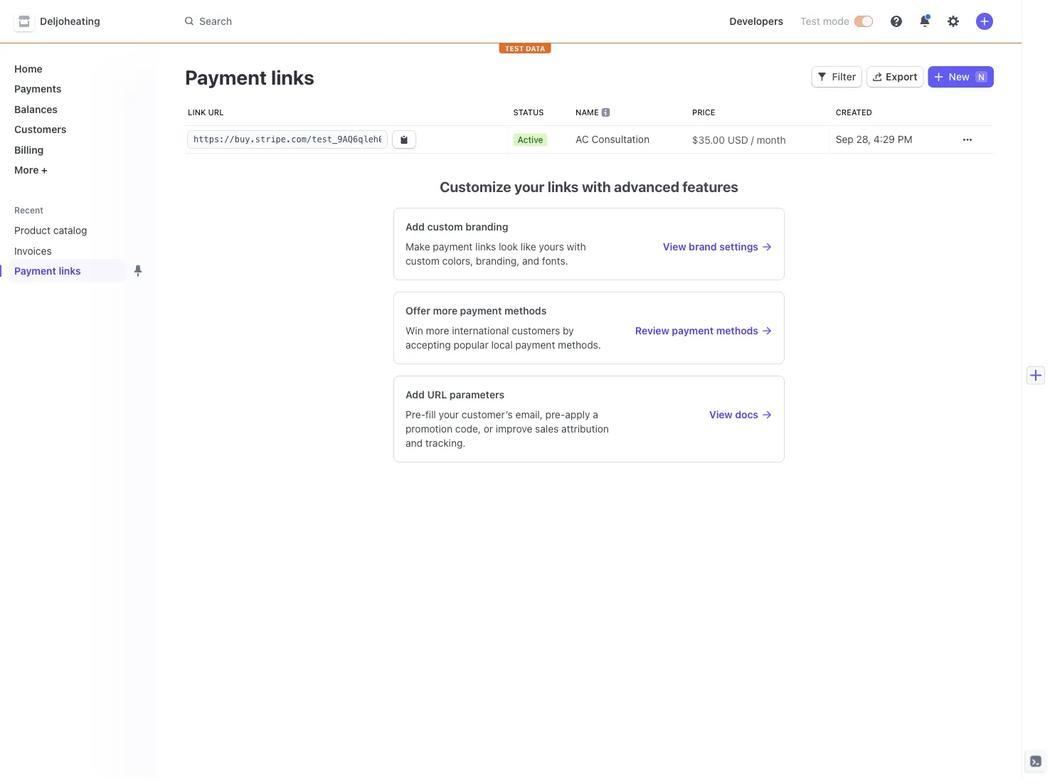 Task type: vqa. For each thing, say whether or not it's contained in the screenshot.
on
no



Task type: describe. For each thing, give the bounding box(es) containing it.
1 horizontal spatial your
[[515, 178, 545, 195]]

or
[[484, 423, 493, 435]]

recent navigation links element
[[0, 204, 157, 283]]

accepting
[[406, 339, 451, 351]]

more
[[14, 164, 39, 176]]

sales
[[536, 423, 559, 435]]

customers
[[512, 325, 561, 337]]

like
[[521, 241, 537, 253]]

payment inside recent element
[[14, 265, 56, 277]]

add for add custom branding
[[406, 221, 425, 233]]

0 vertical spatial with
[[582, 178, 611, 195]]

home link
[[9, 57, 145, 80]]

review payment methods
[[636, 325, 759, 337]]

notifications image
[[920, 16, 931, 27]]

consultation
[[592, 134, 650, 145]]

billing link
[[9, 138, 145, 161]]

ac consultation link
[[570, 127, 687, 152]]

email,
[[516, 409, 543, 421]]

month
[[757, 134, 787, 145]]

payment links inside payment links link
[[14, 265, 81, 277]]

branding,
[[476, 255, 520, 267]]

billing
[[14, 144, 44, 156]]

Search text field
[[177, 8, 578, 34]]

/
[[752, 134, 755, 145]]

help image
[[891, 16, 903, 27]]

branding
[[466, 221, 509, 233]]

search
[[199, 15, 232, 27]]

1 vertical spatial methods
[[717, 325, 759, 337]]

$35.00 usd / month
[[693, 134, 787, 145]]

ac
[[576, 134, 589, 145]]

core navigation links element
[[9, 57, 145, 182]]

0 horizontal spatial methods
[[505, 305, 547, 317]]

add custom branding
[[406, 221, 509, 233]]

view docs
[[710, 409, 759, 421]]

customers
[[14, 124, 67, 135]]

invoices
[[14, 245, 52, 257]]

0 horizontal spatial svg image
[[400, 136, 409, 144]]

balances link
[[9, 98, 145, 121]]

new
[[950, 71, 970, 83]]

link
[[188, 108, 206, 117]]

win
[[406, 325, 423, 337]]

pre-fill your customer's email, pre-apply a promotion code, or improve sales attribution and tracking.
[[406, 409, 609, 449]]

review payment methods link
[[633, 324, 773, 338]]

price
[[693, 108, 716, 117]]

methods.
[[558, 339, 602, 351]]

invoices link
[[9, 239, 125, 262]]

payments link
[[9, 77, 145, 100]]

settings
[[720, 241, 759, 253]]

status
[[514, 108, 544, 117]]

attribution
[[562, 423, 609, 435]]

offer
[[406, 305, 431, 317]]

sep 28, 4:29 pm
[[836, 134, 913, 145]]

colors,
[[443, 255, 474, 267]]

fonts.
[[543, 255, 569, 267]]

url for add
[[428, 389, 447, 401]]

svg image
[[935, 73, 944, 81]]

28,
[[857, 134, 872, 145]]

sep 28, 4:29 pm link
[[831, 127, 951, 152]]

n
[[979, 72, 985, 82]]

product
[[14, 225, 51, 236]]

popular
[[454, 339, 489, 351]]

url for link
[[208, 108, 224, 117]]

svg image inside filter popup button
[[818, 73, 827, 81]]

payment inside review payment methods link
[[672, 325, 714, 337]]

deljoheating
[[40, 15, 100, 27]]

tracking.
[[426, 438, 466, 449]]

ac consultation
[[576, 134, 650, 145]]

home
[[14, 63, 42, 74]]

developers link
[[724, 10, 790, 33]]

advanced
[[615, 178, 680, 195]]

parameters
[[450, 389, 505, 401]]

add for add url parameters
[[406, 389, 425, 401]]

promotion
[[406, 423, 453, 435]]

customers link
[[9, 118, 145, 141]]

mode
[[824, 15, 850, 27]]

brand
[[689, 241, 717, 253]]

links inside recent element
[[59, 265, 81, 277]]

local
[[492, 339, 513, 351]]

developers
[[730, 15, 784, 27]]

a
[[593, 409, 599, 421]]

customize your links with advanced features
[[440, 178, 739, 195]]

link url
[[188, 108, 224, 117]]

payment links link
[[9, 260, 125, 283]]

catalog
[[53, 225, 87, 236]]

payments
[[14, 83, 61, 95]]

pre-
[[406, 409, 426, 421]]

review
[[636, 325, 670, 337]]

more for win
[[426, 325, 450, 337]]

view for view docs
[[710, 409, 733, 421]]

more +
[[14, 164, 48, 176]]

offer more payment methods
[[406, 305, 547, 317]]

data
[[526, 44, 546, 52]]

test mode
[[801, 15, 850, 27]]

recent
[[14, 205, 44, 215]]



Task type: locate. For each thing, give the bounding box(es) containing it.
payment inside make payment links look like yours with custom colors, branding, and fonts.
[[433, 241, 473, 253]]

0 vertical spatial url
[[208, 108, 224, 117]]

1 horizontal spatial methods
[[717, 325, 759, 337]]

payment inside win more international customers by accepting popular local payment methods.
[[516, 339, 556, 351]]

2 add from the top
[[406, 389, 425, 401]]

your down active
[[515, 178, 545, 195]]

$35.00 usd / month link
[[687, 128, 831, 151]]

payment
[[433, 241, 473, 253], [460, 305, 502, 317], [672, 325, 714, 337], [516, 339, 556, 351]]

customize
[[440, 178, 512, 195]]

add
[[406, 221, 425, 233], [406, 389, 425, 401]]

1 vertical spatial with
[[567, 241, 587, 253]]

view
[[664, 241, 687, 253], [710, 409, 733, 421]]

0 vertical spatial more
[[433, 305, 458, 317]]

with down ac
[[582, 178, 611, 195]]

payment down "customers" at the top of page
[[516, 339, 556, 351]]

add up make
[[406, 221, 425, 233]]

links
[[271, 65, 315, 89], [548, 178, 579, 195], [476, 241, 496, 253], [59, 265, 81, 277]]

0 horizontal spatial view
[[664, 241, 687, 253]]

pre-
[[546, 409, 566, 421]]

recent element
[[0, 219, 157, 283]]

0 vertical spatial your
[[515, 178, 545, 195]]

and down the promotion
[[406, 438, 423, 449]]

1 vertical spatial view
[[710, 409, 733, 421]]

0 vertical spatial payment links
[[185, 65, 315, 89]]

test data
[[505, 44, 546, 52]]

url
[[208, 108, 224, 117], [428, 389, 447, 401]]

1 vertical spatial and
[[406, 438, 423, 449]]

product catalog
[[14, 225, 87, 236]]

+
[[41, 164, 48, 176]]

and down the like
[[523, 255, 540, 267]]

fill
[[426, 409, 436, 421]]

0 horizontal spatial payment links
[[14, 265, 81, 277]]

links inside make payment links look like yours with custom colors, branding, and fonts.
[[476, 241, 496, 253]]

your inside pre-fill your customer's email, pre-apply a promotion code, or improve sales attribution and tracking.
[[439, 409, 459, 421]]

url right link
[[208, 108, 224, 117]]

view left brand
[[664, 241, 687, 253]]

usd
[[728, 134, 749, 145]]

1 vertical spatial url
[[428, 389, 447, 401]]

0 horizontal spatial and
[[406, 438, 423, 449]]

0 vertical spatial methods
[[505, 305, 547, 317]]

methods
[[505, 305, 547, 317], [717, 325, 759, 337]]

1 horizontal spatial view
[[710, 409, 733, 421]]

custom up make
[[428, 221, 463, 233]]

1 vertical spatial your
[[439, 409, 459, 421]]

name
[[576, 108, 599, 117]]

make payment links look like yours with custom colors, branding, and fonts.
[[406, 241, 587, 267]]

view brand settings link
[[633, 240, 773, 254]]

make
[[406, 241, 431, 253]]

balances
[[14, 103, 58, 115]]

1 vertical spatial add
[[406, 389, 425, 401]]

settings image
[[948, 16, 960, 27]]

by
[[563, 325, 574, 337]]

more right offer
[[433, 305, 458, 317]]

1 vertical spatial more
[[426, 325, 450, 337]]

custom
[[428, 221, 463, 233], [406, 255, 440, 267]]

with inside make payment links look like yours with custom colors, branding, and fonts.
[[567, 241, 587, 253]]

more for offer
[[433, 305, 458, 317]]

None text field
[[188, 131, 387, 148]]

payment right review
[[672, 325, 714, 337]]

add url parameters
[[406, 389, 505, 401]]

payment up international
[[460, 305, 502, 317]]

payment links down invoices
[[14, 265, 81, 277]]

1 horizontal spatial payment links
[[185, 65, 315, 89]]

look
[[499, 241, 518, 253]]

payment links up the link url
[[185, 65, 315, 89]]

$35.00
[[693, 134, 726, 145]]

code,
[[456, 423, 481, 435]]

0 horizontal spatial payment
[[14, 265, 56, 277]]

more up accepting
[[426, 325, 450, 337]]

export button
[[868, 67, 924, 87]]

test
[[801, 15, 821, 27]]

and inside pre-fill your customer's email, pre-apply a promotion code, or improve sales attribution and tracking.
[[406, 438, 423, 449]]

1 horizontal spatial url
[[428, 389, 447, 401]]

0 horizontal spatial url
[[208, 108, 224, 117]]

pin to navigation image
[[132, 265, 144, 277]]

2 horizontal spatial svg image
[[964, 136, 973, 144]]

svg image
[[818, 73, 827, 81], [400, 136, 409, 144], [964, 136, 973, 144]]

export
[[887, 71, 918, 83]]

url up fill
[[428, 389, 447, 401]]

test
[[505, 44, 524, 52]]

view brand settings
[[664, 241, 759, 253]]

0 horizontal spatial your
[[439, 409, 459, 421]]

payment down invoices
[[14, 265, 56, 277]]

0 vertical spatial add
[[406, 221, 425, 233]]

custom inside make payment links look like yours with custom colors, branding, and fonts.
[[406, 255, 440, 267]]

0 vertical spatial view
[[664, 241, 687, 253]]

Search search field
[[177, 8, 578, 34]]

features
[[683, 178, 739, 195]]

0 vertical spatial custom
[[428, 221, 463, 233]]

win more international customers by accepting popular local payment methods.
[[406, 325, 602, 351]]

add up the pre-
[[406, 389, 425, 401]]

filter button
[[813, 67, 862, 87]]

deljoheating button
[[14, 11, 114, 31]]

1 horizontal spatial and
[[523, 255, 540, 267]]

docs
[[736, 409, 759, 421]]

improve
[[496, 423, 533, 435]]

1 horizontal spatial svg image
[[818, 73, 827, 81]]

custom down make
[[406, 255, 440, 267]]

customer's
[[462, 409, 513, 421]]

0 vertical spatial payment
[[185, 65, 267, 89]]

payment up the link url
[[185, 65, 267, 89]]

yours
[[539, 241, 565, 253]]

pm
[[898, 134, 913, 145]]

apply
[[566, 409, 591, 421]]

active
[[518, 135, 544, 145]]

more
[[433, 305, 458, 317], [426, 325, 450, 337]]

view left docs
[[710, 409, 733, 421]]

view docs link
[[633, 408, 773, 422]]

1 horizontal spatial payment
[[185, 65, 267, 89]]

1 vertical spatial payment
[[14, 265, 56, 277]]

1 add from the top
[[406, 221, 425, 233]]

filter
[[833, 71, 857, 83]]

0 vertical spatial and
[[523, 255, 540, 267]]

payment up colors, at the top left
[[433, 241, 473, 253]]

4:29
[[874, 134, 896, 145]]

1 vertical spatial payment links
[[14, 265, 81, 277]]

view for view brand settings
[[664, 241, 687, 253]]

with right yours
[[567, 241, 587, 253]]

and
[[523, 255, 540, 267], [406, 438, 423, 449]]

and inside make payment links look like yours with custom colors, branding, and fonts.
[[523, 255, 540, 267]]

more inside win more international customers by accepting popular local payment methods.
[[426, 325, 450, 337]]

your
[[515, 178, 545, 195], [439, 409, 459, 421]]

created
[[836, 108, 873, 117]]

1 vertical spatial custom
[[406, 255, 440, 267]]

product catalog link
[[9, 219, 125, 242]]

your right fill
[[439, 409, 459, 421]]



